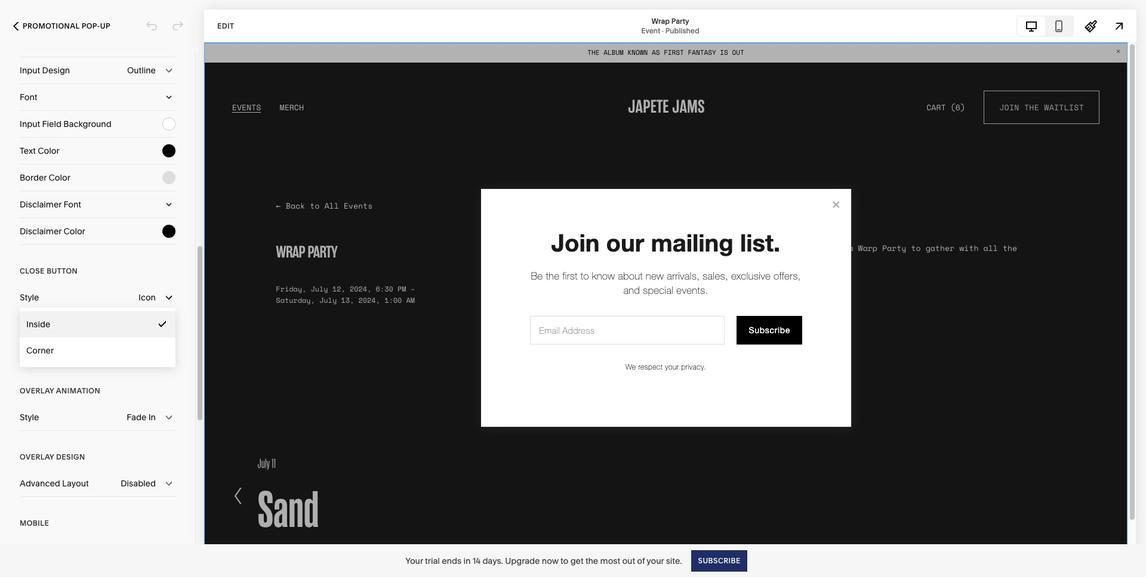 Task type: locate. For each thing, give the bounding box(es) containing it.
up
[[100, 21, 111, 30]]

color button
[[20, 339, 176, 365]]

overlay down corner
[[20, 387, 54, 396]]

font
[[20, 92, 37, 103], [64, 199, 81, 210]]

most
[[600, 556, 620, 567]]

promotional
[[23, 21, 80, 30]]

disclaimer font button
[[20, 192, 176, 218]]

border color
[[20, 173, 70, 183]]

1 vertical spatial disclaimer
[[20, 226, 62, 237]]

1 disclaimer from the top
[[20, 199, 62, 210]]

font button
[[20, 84, 176, 110]]

color inside "button"
[[64, 226, 85, 237]]

party
[[672, 16, 689, 25]]

to
[[561, 556, 569, 567]]

list box
[[20, 312, 176, 364]]

disclaimer inside disclaimer font button
[[20, 199, 62, 210]]

disclaimer inside 'disclaimer color' "button"
[[20, 226, 62, 237]]

close
[[20, 267, 45, 276]]

tab list
[[1018, 16, 1073, 36]]

1 overlay from the top
[[20, 387, 54, 396]]

color down location
[[20, 346, 41, 357]]

0 horizontal spatial font
[[20, 92, 37, 103]]

overlay design
[[20, 453, 85, 462]]

now
[[542, 556, 559, 567]]

2 overlay from the top
[[20, 453, 54, 462]]

font up the "input"
[[20, 92, 37, 103]]

·
[[662, 26, 664, 35]]

in
[[464, 556, 471, 567]]

1 vertical spatial font
[[64, 199, 81, 210]]

font inside button
[[20, 92, 37, 103]]

overlay left design
[[20, 453, 54, 462]]

event
[[641, 26, 661, 35]]

2 disclaimer from the top
[[20, 226, 62, 237]]

overlay
[[20, 387, 54, 396], [20, 453, 54, 462]]

color
[[38, 146, 59, 156], [49, 173, 70, 183], [64, 226, 85, 237], [20, 346, 41, 357]]

field
[[42, 119, 61, 130]]

text color button
[[20, 138, 176, 164]]

edit button
[[210, 15, 242, 37]]

animation
[[56, 387, 100, 396]]

color inside button
[[20, 346, 41, 357]]

0 vertical spatial font
[[20, 92, 37, 103]]

list box containing inside
[[20, 312, 176, 364]]

disclaimer for disclaimer font
[[20, 199, 62, 210]]

your trial ends in 14 days. upgrade now to get the most out of your site.
[[406, 556, 682, 567]]

color right text
[[38, 146, 59, 156]]

disclaimer down disclaimer font
[[20, 226, 62, 237]]

0 vertical spatial disclaimer
[[20, 199, 62, 210]]

of
[[637, 556, 645, 567]]

color down disclaimer font button
[[64, 226, 85, 237]]

1 horizontal spatial font
[[64, 199, 81, 210]]

0 vertical spatial overlay
[[20, 387, 54, 396]]

days.
[[483, 556, 503, 567]]

upgrade
[[505, 556, 540, 567]]

disclaimer
[[20, 199, 62, 210], [20, 226, 62, 237]]

disclaimer down the border color
[[20, 199, 62, 210]]

1 vertical spatial overlay
[[20, 453, 54, 462]]

color for disclaimer color
[[64, 226, 85, 237]]

font up disclaimer color
[[64, 199, 81, 210]]

pop-
[[82, 21, 100, 30]]

close button
[[20, 267, 78, 276]]

color right border
[[49, 173, 70, 183]]



Task type: vqa. For each thing, say whether or not it's contained in the screenshot.
'Lock Screen' BUTTON
no



Task type: describe. For each thing, give the bounding box(es) containing it.
inside
[[26, 319, 50, 330]]

the
[[586, 556, 598, 567]]

14
[[473, 556, 481, 567]]

ends
[[442, 556, 462, 567]]

input
[[20, 119, 40, 130]]

published
[[666, 26, 700, 35]]

disclaimer color button
[[20, 219, 176, 245]]

border
[[20, 173, 47, 183]]

overlay animation
[[20, 387, 100, 396]]

disclaimer color
[[20, 226, 85, 237]]

wrap
[[652, 16, 670, 25]]

get
[[571, 556, 584, 567]]

input field background
[[20, 119, 111, 130]]

disclaimer font
[[20, 199, 81, 210]]

color for text color
[[38, 146, 59, 156]]

overlay for overlay animation
[[20, 387, 54, 396]]

promotional pop-up button
[[0, 13, 124, 39]]

corner
[[26, 346, 54, 356]]

mobile
[[20, 519, 49, 528]]

location
[[20, 319, 54, 330]]

input field background button
[[20, 111, 176, 137]]

site.
[[666, 556, 682, 567]]

overlay for overlay design
[[20, 453, 54, 462]]

text color
[[20, 146, 59, 156]]

background
[[63, 119, 111, 130]]

color for border color
[[49, 173, 70, 183]]

disclaimer for disclaimer color
[[20, 226, 62, 237]]

Location field
[[20, 312, 176, 338]]

your
[[647, 556, 664, 567]]

wrap party event · published
[[641, 16, 700, 35]]

design
[[56, 453, 85, 462]]

border color button
[[20, 165, 176, 191]]

out
[[622, 556, 635, 567]]

text
[[20, 146, 36, 156]]

button
[[47, 267, 78, 276]]

edit
[[217, 21, 234, 30]]

promotional pop-up
[[23, 21, 111, 30]]

trial
[[425, 556, 440, 567]]

font inside button
[[64, 199, 81, 210]]

your
[[406, 556, 423, 567]]



